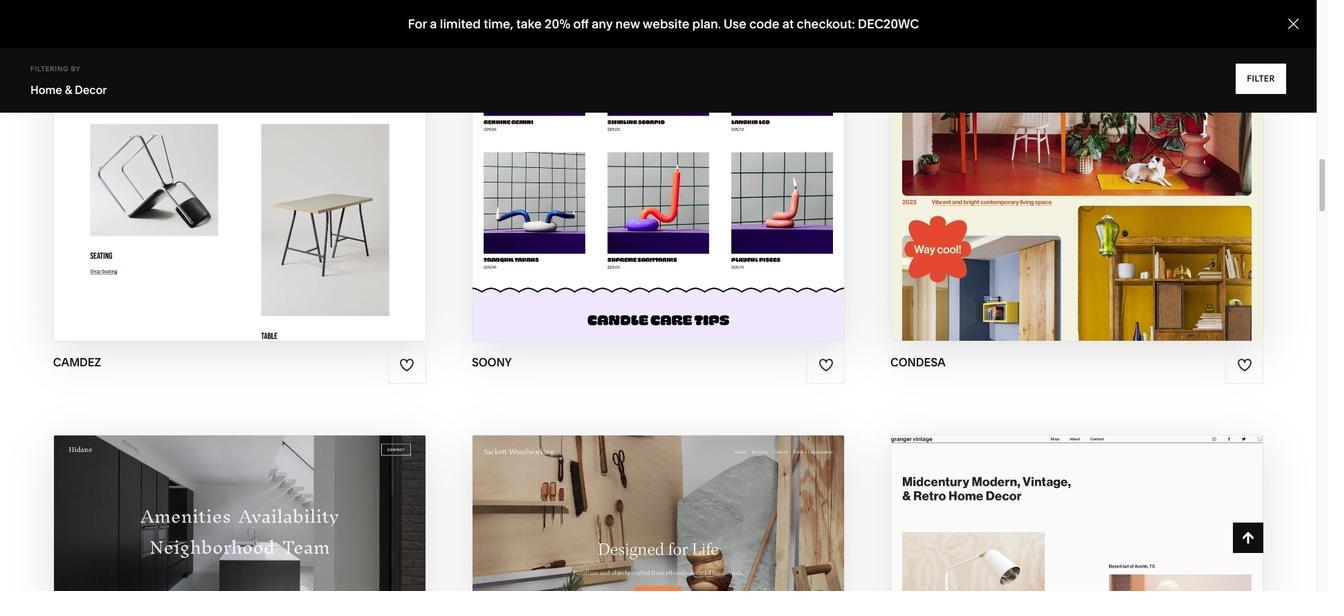 Task type: vqa. For each thing, say whether or not it's contained in the screenshot.
Filter button
yes



Task type: locate. For each thing, give the bounding box(es) containing it.
granger image
[[892, 436, 1263, 592]]

filter button
[[1236, 64, 1287, 94]]

decor
[[75, 83, 107, 97]]

filtering by
[[30, 65, 81, 73]]

soony image
[[473, 0, 845, 341]]

hidano up preview hidano
[[247, 538, 302, 554]]

take
[[517, 16, 542, 32]]

preview hidano link
[[180, 554, 299, 592]]

hidano down start with hidano
[[244, 565, 299, 581]]

1 vertical spatial hidano
[[244, 565, 299, 581]]

condesa image
[[892, 0, 1263, 341]]

for
[[408, 16, 427, 32]]

home
[[30, 83, 62, 97]]

limited
[[440, 16, 481, 32]]

start
[[163, 538, 205, 554]]

with
[[208, 538, 243, 554]]

0 vertical spatial hidano
[[247, 538, 302, 554]]

any
[[592, 16, 613, 32]]

use
[[724, 16, 747, 32]]

add camdez to your favorites list image
[[400, 358, 415, 373]]

back to top image
[[1241, 531, 1257, 546]]

hidano
[[247, 538, 302, 554], [244, 565, 299, 581]]



Task type: describe. For each thing, give the bounding box(es) containing it.
checkout:
[[797, 16, 855, 32]]

hidano inside button
[[247, 538, 302, 554]]

for a limited time, take 20% off any new website plan. use code at checkout: dec20wc
[[408, 16, 920, 32]]

plan.
[[693, 16, 721, 32]]

start with hidano button
[[163, 527, 316, 565]]

20%
[[545, 16, 571, 32]]

code
[[750, 16, 780, 32]]

preview
[[180, 565, 241, 581]]

add soony to your favorites list image
[[819, 358, 834, 373]]

&
[[65, 83, 72, 97]]

home & decor
[[30, 83, 107, 97]]

website
[[643, 16, 690, 32]]

by
[[71, 65, 81, 73]]

off
[[574, 16, 589, 32]]

preview hidano
[[180, 565, 299, 581]]

dec20wc
[[858, 16, 920, 32]]

sackett image
[[473, 436, 845, 592]]

filter
[[1248, 73, 1276, 84]]

start with hidano
[[163, 538, 302, 554]]

new
[[616, 16, 640, 32]]

time,
[[484, 16, 514, 32]]

hidano image
[[54, 436, 426, 592]]

at
[[783, 16, 794, 32]]

filtering
[[30, 65, 69, 73]]

a
[[430, 16, 437, 32]]

add condesa to your favorites list image
[[1238, 358, 1253, 373]]

hidano inside "link"
[[244, 565, 299, 581]]

camdez image
[[54, 0, 426, 341]]

condesa
[[891, 356, 946, 370]]

soony
[[472, 356, 512, 370]]

camdez
[[53, 356, 101, 370]]



